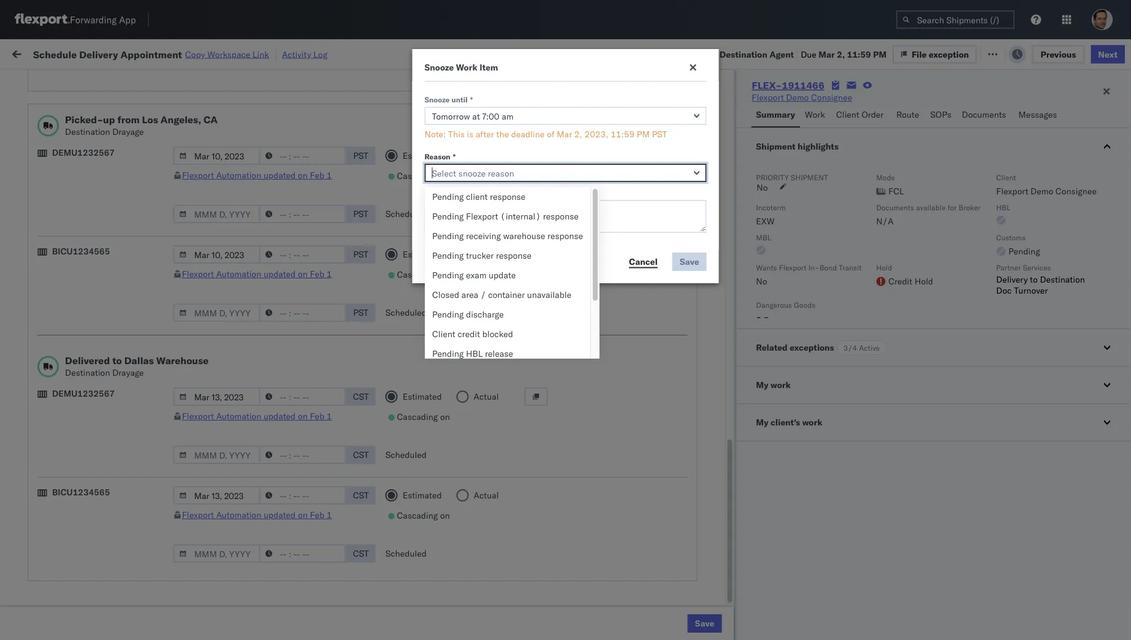 Task type: describe. For each thing, give the bounding box(es) containing it.
1 for flexport automation updated on feb 1 button associated with sixth mmm d, yyyy "text field" from the bottom of the page
[[327, 269, 332, 279]]

otter up comments
[[462, 176, 482, 186]]

2 b.v from the top
[[651, 607, 665, 618]]

schedule pickup from amsterdam airport schiphol, haarlemmermeer, netherlands
[[28, 601, 167, 636]]

1 karl lagerfeld international b.v c/o bleckmann from the top
[[542, 580, 727, 591]]

4 schedule pickup from los angeles, ca from the top
[[28, 466, 165, 489]]

due
[[801, 49, 817, 59]]

2 flex-2150210 from the top
[[686, 446, 750, 456]]

1 flex-1911408 from the top
[[686, 122, 750, 132]]

from inside picked-up from los angeles, ca destination drayage
[[117, 113, 140, 126]]

1 vertical spatial international
[[599, 580, 649, 591]]

note: this is after the deadline of mar 2, 2023, 11:59 pm pst
[[425, 129, 667, 140]]

4 lcl from the top
[[408, 338, 423, 348]]

flexport. image
[[15, 13, 70, 26]]

name
[[483, 100, 503, 109]]

response down "pending receiving warehouse response"
[[496, 250, 532, 261]]

additional
[[425, 188, 462, 197]]

1 integration test account - on ag from the left
[[462, 284, 593, 294]]

2 mmm d, yyyy text field from the top
[[173, 205, 260, 223]]

5 ocean fcl from the top
[[381, 473, 424, 483]]

166
[[295, 48, 311, 58]]

2 1988285 from the top
[[713, 203, 750, 213]]

3 -- : -- -- text field from the top
[[259, 486, 346, 505]]

1 estimated from the top
[[403, 150, 442, 161]]

reason *
[[425, 152, 456, 161]]

demo123 for 11:59 pm pst, feb 14, 2023
[[847, 122, 889, 132]]

container
[[488, 289, 525, 300]]

1989365
[[713, 95, 750, 105]]

ca inside picked-up from los angeles, ca destination drayage
[[204, 113, 218, 126]]

snooze work item
[[425, 62, 498, 73]]

7 ocean from the top
[[381, 365, 406, 375]]

shipment highlights
[[756, 141, 839, 152]]

3 estimated from the top
[[403, 391, 442, 402]]

1 mmm d, yyyy text field from the top
[[173, 147, 260, 165]]

consignee button
[[536, 98, 648, 110]]

from for fourth schedule pickup from los angeles, ca link from the top
[[95, 466, 113, 477]]

deadline button
[[194, 98, 319, 110]]

25, for 9:00 am pst, feb 25, 2023
[[275, 446, 289, 456]]

1 horizontal spatial hbl
[[997, 203, 1011, 212]]

list box containing pending client response
[[425, 187, 591, 442]]

flex-1977428 for 9:30 am pst, feb 24, 2023
[[686, 392, 750, 402]]

pickup for 9:30 am pst, feb 24, 2023
[[62, 391, 88, 402]]

pickup inside schedule pickup from amsterdam airport schiphol, haarlemmermeer, netherlands
[[67, 601, 93, 611]]

is
[[467, 129, 474, 140]]

0 horizontal spatial hbl
[[466, 348, 483, 359]]

angeles, inside picked-up from los angeles, ca destination drayage
[[161, 113, 201, 126]]

operator:
[[594, 49, 632, 59]]

schedule pickup from los angeles, ca link for 11:59 pm pst, feb 16, 2023
[[28, 168, 177, 193]]

schedule pickup from los angeles, ca for 7:30 pm pst, feb 21, 2023
[[28, 304, 165, 327]]

flex id button
[[661, 98, 748, 110]]

order
[[862, 109, 884, 120]]

updated for fourth mmm d, yyyy "text field" from the bottom
[[264, 411, 296, 422]]

2 ocean lcl from the top
[[381, 203, 423, 213]]

pst, for upload customs clearance documents 'link' related to 10:00
[[242, 95, 261, 105]]

11:59 pm pst, feb 14, 2023 for schedule delivery appointment
[[200, 149, 317, 159]]

2 1977428 from the top
[[713, 338, 750, 348]]

10 resize handle column header from the left
[[1063, 95, 1078, 640]]

upload for 10:00 pm pst, feb 9, 2023
[[28, 88, 56, 99]]

otter products, llc for schedule pickup from los angeles, ca
[[542, 176, 620, 186]]

schedule for schedule delivery appointment link related to 11:59 pm pst, feb 16, 2023
[[28, 202, 64, 213]]

los for 11:59 pm pst, feb 16, 2023
[[116, 169, 129, 180]]

credit
[[458, 329, 480, 339]]

schedule for 7:30 pm pst, feb 21, 2023's schedule pickup from los angeles, ca link
[[28, 304, 64, 315]]

9 ocean from the top
[[381, 419, 406, 429]]

4 flex-1911408 from the top
[[686, 419, 750, 429]]

confirm pickup from los angeles, ca for 11:59
[[28, 364, 174, 375]]

1 vertical spatial customs
[[997, 233, 1026, 242]]

air for upload proof of delivery button
[[381, 446, 392, 456]]

11:59 pm pst, feb 14, 2023 for schedule pickup from los angeles, ca
[[200, 122, 317, 132]]

highlights
[[798, 141, 839, 152]]

2023,
[[585, 129, 609, 140]]

schedule pickup from los angeles, ca for 11:59 pm pst, feb 16, 2023
[[28, 169, 165, 192]]

resize handle column header for deadline
[[316, 95, 331, 640]]

1 horizontal spatial *
[[470, 95, 473, 104]]

2 1911408 from the top
[[713, 149, 750, 159]]

0 vertical spatial no
[[757, 182, 768, 193]]

at
[[257, 48, 264, 58]]

destination inside partner services delivery to destination doc turnover dangerous goods - -
[[1040, 274, 1085, 285]]

next
[[1099, 49, 1118, 59]]

consignee inside consignee button
[[542, 100, 578, 109]]

0 vertical spatial my
[[12, 44, 32, 61]]

schedule delivery appointment copy workspace link
[[33, 48, 269, 60]]

flex
[[667, 100, 681, 109]]

cascading for flexport automation updated on feb 1 button related to 8th mmm d, yyyy "text field" from the bottom
[[397, 170, 438, 181]]

next button
[[1091, 45, 1125, 63]]

area
[[462, 289, 479, 300]]

from for 7:30 pm pst, feb 21, 2023's schedule pickup from los angeles, ca link
[[95, 304, 113, 315]]

25, for 12:00 am pst, feb 25, 2023
[[281, 419, 294, 429]]

filtered by:
[[12, 75, 56, 86]]

international inside schedule pickup from los angeles international airport
[[28, 235, 78, 246]]

deadline
[[511, 129, 545, 140]]

batch action button
[[1044, 44, 1124, 62]]

flexport demo consignee for 11:59 pm pst, mar 2, 2023
[[462, 500, 562, 510]]

lululemon usa inc. test
[[462, 95, 560, 105]]

drayage inside picked-up from los angeles, ca destination drayage
[[112, 126, 144, 137]]

4 schedule delivery appointment from the top
[[28, 337, 151, 348]]

confirm pickup from los angeles, ca for 9:30
[[28, 391, 174, 402]]

pending client response
[[432, 191, 526, 202]]

mode button
[[374, 98, 443, 110]]

schedule for schedule pickup from amsterdam airport schiphol, haarlemmermeer, netherlands link
[[28, 601, 64, 611]]

n/a
[[877, 216, 894, 227]]

2 c/o from the top
[[667, 607, 681, 618]]

8 ocean from the top
[[381, 392, 406, 402]]

track
[[325, 48, 345, 58]]

schedule pickup from los angeles, ca link for 7:30 pm pst, feb 21, 2023
[[28, 303, 177, 328]]

2 lagerfeld from the top
[[560, 607, 597, 618]]

documents button
[[957, 104, 1014, 128]]

delivery for schedule delivery appointment 'button' associated with 11:59 pm pst, feb 14, 2023
[[67, 148, 98, 159]]

upload customs clearance documents link for 12:00
[[28, 276, 177, 301]]

11:59 pm pst, feb 16, 2023 for schedule pickup from los angeles, ca
[[200, 176, 317, 186]]

flex-2001714 for schedule delivery appointment
[[686, 257, 750, 267]]

4 ocean from the top
[[381, 203, 406, 213]]

pending exam update
[[432, 270, 516, 281]]

1 karl from the top
[[542, 580, 558, 591]]

consignee inside client flexport demo consignee incoterm exw
[[1056, 186, 1097, 197]]

6 schedule pickup from los angeles, ca from the top
[[28, 520, 165, 543]]

confirm for 12:00
[[28, 418, 60, 429]]

2 3, from the top
[[282, 607, 290, 618]]

flexport demo consignee for 11:59 pm pst, feb 27, 2023
[[462, 473, 562, 483]]

my work button
[[737, 367, 1132, 404]]

warehouse
[[156, 354, 209, 367]]

1 ocean from the top
[[381, 122, 406, 132]]

mawb1234
[[847, 257, 895, 267]]

mode inside mode button
[[381, 100, 399, 109]]

products for schedule delivery appointment
[[484, 203, 519, 213]]

schedule for 1st schedule pickup from los angeles, ca link from the bottom of the page
[[28, 520, 64, 531]]

1 c/o from the top
[[667, 580, 681, 591]]

2 integration test account - on ag from the left
[[542, 284, 674, 294]]

work inside button
[[771, 380, 791, 390]]

7 mmm d, yyyy text field from the top
[[173, 486, 260, 505]]

assignment
[[1065, 149, 1110, 159]]

3 flex-1911408 from the top
[[686, 365, 750, 375]]

10 ocean from the top
[[381, 473, 406, 483]]

cst for fourth mmm d, yyyy "text field" from the bottom
[[353, 391, 369, 402]]

western for schedule delivery appointment
[[648, 257, 680, 267]]

-- : -- -- text field for sixth mmm d, yyyy "text field" from the bottom of the page
[[259, 245, 346, 264]]

copy
[[185, 49, 205, 59]]

2 flex-1988285 from the top
[[686, 203, 750, 213]]

client name
[[462, 100, 503, 109]]

pst, for schedule pickup from los angeles, ca link related to 11:59 pm pst, feb 16, 2023
[[242, 176, 261, 186]]

5 schedule pickup from los angeles, ca button from the top
[[28, 519, 177, 545]]

credit hold
[[889, 276, 934, 287]]

7 air from the top
[[381, 607, 392, 618]]

6 mmm d, yyyy text field from the top
[[173, 446, 260, 464]]

wants
[[756, 263, 777, 272]]

4 schedule pickup from los angeles, ca link from the top
[[28, 465, 177, 490]]

incoterm
[[756, 203, 786, 212]]

filtered
[[12, 75, 42, 86]]

partner services delivery to destination doc turnover dangerous goods - -
[[756, 263, 1085, 322]]

1919147
[[713, 473, 750, 483]]

consignee inside the flexport demo consignee link
[[811, 92, 853, 103]]

20,
[[280, 284, 293, 294]]

0 vertical spatial my work
[[12, 44, 67, 61]]

2 ag from the left
[[663, 284, 674, 294]]

destination inside delivered to dallas warehouse destination drayage
[[65, 367, 110, 378]]

Select snooze reason text field
[[425, 164, 707, 182]]

1 ocean fcl from the top
[[381, 122, 424, 132]]

1 10:44 from the top
[[200, 580, 224, 591]]

additional comments (optional)
[[425, 188, 542, 197]]

schedule pickup from amsterdam airport schiphol, haarlemmermeer, netherlands link
[[28, 600, 177, 636]]

2 estimated from the top
[[403, 249, 442, 260]]

destination inside picked-up from los angeles, ca destination drayage
[[65, 126, 110, 137]]

schedule delivery appointment for 11:59 pm pst, mar 2, 2023
[[28, 553, 151, 564]]

schedule delivery appointment for 12:30 pm pst, feb 17, 2023
[[28, 256, 151, 267]]

save
[[695, 618, 715, 629]]

1 lagerfeld from the top
[[560, 580, 597, 591]]

scheduled for flexport automation updated on feb 1 button related to 8th mmm d, yyyy "text field" from the bottom
[[386, 209, 427, 219]]

flexport automation updated on feb 1 for 8th mmm d, yyyy "text field" from the bottom
[[182, 170, 332, 181]]

3/4 active
[[844, 343, 880, 352]]

6 ocean from the top
[[381, 338, 406, 348]]

6 schedule pickup from los angeles, ca link from the top
[[28, 519, 177, 544]]

4 1911408 from the top
[[713, 419, 750, 429]]

2001714 for schedule pickup from los angeles international airport
[[713, 230, 750, 240]]

los inside picked-up from los angeles, ca destination drayage
[[142, 113, 158, 126]]

4 estimated from the top
[[403, 490, 442, 501]]

schedule for schedule delivery appointment link corresponding to 12:30 pm pst, feb 17, 2023
[[28, 256, 64, 267]]

schedule pickup from los angeles, ca button for 11:59 pm pst, feb 14, 2023
[[28, 114, 177, 140]]

5 ocean from the top
[[381, 311, 406, 321]]

work inside work button
[[805, 109, 825, 120]]

otter up max 200 characters text field
[[542, 176, 563, 186]]

route
[[897, 109, 920, 120]]

1 1988285 from the top
[[713, 176, 750, 186]]

1 flex-2150210 from the top
[[686, 284, 750, 294]]

4 mmm d, yyyy text field from the top
[[173, 304, 260, 322]]

appointment for 11:59 pm pst, feb 14, 2023
[[100, 148, 151, 159]]

1 ocean lcl from the top
[[381, 176, 423, 186]]

3 ocean lcl from the top
[[381, 311, 423, 321]]

schedule for 11:59 pm pst, feb 14, 2023's schedule pickup from los angeles, ca link
[[28, 115, 64, 126]]

picked-
[[65, 113, 103, 126]]

5 lcl from the top
[[408, 392, 423, 402]]

credit
[[889, 276, 913, 287]]

active
[[859, 343, 880, 352]]

5 ocean lcl from the top
[[381, 392, 423, 402]]

after
[[476, 129, 494, 140]]

delivery for schedule delivery appointment 'button' corresponding to 10:44 am pst, mar 3, 2023
[[67, 580, 98, 591]]

from for schedule pickup from amsterdam airport schiphol, haarlemmermeer, netherlands link
[[95, 601, 113, 611]]

flexport inside client flexport demo consignee incoterm exw
[[997, 186, 1029, 197]]

lcl for schedule delivery appointment link related to 11:59 pm pst, feb 16, 2023
[[408, 203, 423, 213]]

scheduled for flexport automation updated on feb 1 button associated with fourth mmm d, yyyy "text field" from the bottom
[[386, 450, 427, 460]]

am for upload proof of delivery
[[221, 446, 235, 456]]

no inside wants flexport in-bond transit no
[[756, 276, 768, 287]]

shipment
[[791, 173, 828, 182]]

work button
[[800, 104, 832, 128]]

resize handle column header for mode
[[441, 95, 455, 640]]

angeles, for 11:59 pm pst, mar 2, 2023
[[132, 493, 165, 504]]

receiving
[[466, 231, 501, 241]]

schedule delivery appointment link for 11:59 pm pst, feb 16, 2023
[[28, 201, 151, 214]]

pst for 7th mmm d, yyyy "text field" from the bottom of the page
[[353, 209, 369, 219]]

0 vertical spatial flexport demo consignee
[[752, 92, 853, 103]]

1 vertical spatial hold
[[915, 276, 934, 287]]

12 ocean from the top
[[381, 553, 406, 564]]

1 horizontal spatial of
[[547, 129, 555, 140]]

1 ag from the left
[[582, 284, 593, 294]]

schedule pickup from los angeles, ca link for 11:59 pm pst, feb 14, 2023
[[28, 114, 177, 139]]

1 on from the left
[[567, 284, 579, 294]]

upload customs clearance documents button for 10:00 pm pst, feb 9, 2023
[[28, 87, 177, 113]]

2 maeu1234567 from the top
[[766, 337, 828, 348]]

for
[[948, 203, 957, 212]]

2 ocean from the top
[[381, 149, 406, 159]]

1 2150210 from the top
[[713, 284, 750, 294]]

schedule for fourth schedule pickup from los angeles, ca link from the top
[[28, 466, 64, 477]]

11 resize handle column header from the left
[[1100, 95, 1115, 640]]

2 10:44 from the top
[[200, 607, 224, 618]]

166 on track
[[295, 48, 345, 58]]

schedule pickup from los angeles, ca button for 11:59 pm pst, feb 16, 2023
[[28, 168, 177, 194]]

pending hbl release
[[432, 348, 513, 359]]

confirm pickup from los angeles, ca link for 9:30
[[28, 390, 174, 403]]

forwarding
[[70, 14, 117, 25]]

picked-up from los angeles, ca destination drayage
[[65, 113, 218, 137]]

delivery for schedule delivery appointment 'button' associated with 11:59 pm pst, mar 2, 2023
[[67, 553, 98, 564]]

scheduled for flexport automation updated on feb 1 button associated with sixth mmm d, yyyy "text field" from the bottom of the page
[[386, 307, 427, 318]]

blocked
[[482, 329, 513, 339]]

otter products - test account for schedule pickup from los angeles, ca
[[462, 176, 579, 186]]

los for 9:30 am pst, feb 24, 2023
[[111, 391, 124, 402]]

2 flex-2097290 from the top
[[686, 607, 750, 618]]

my client's work
[[756, 417, 823, 428]]

from for schedule pickup from los angeles, ca link related to 11:59 pm pst, mar 2, 2023
[[95, 493, 113, 504]]

schedule delivery appointment button for 11:59 pm pst, feb 16, 2023
[[28, 201, 151, 215]]

services
[[1023, 263, 1051, 272]]

mbl/mawb numbers button
[[841, 98, 984, 110]]

2 karl lagerfeld international b.v c/o bleckmann from the top
[[542, 607, 727, 618]]

air for 10:00 pm pst, feb 9, 2023's the 'upload customs clearance documents' button
[[381, 95, 392, 105]]

clearance for 10:00 pm pst, feb 9, 2023
[[95, 88, 134, 99]]

bicu1234565 for picked-
[[52, 246, 110, 257]]

2 2150210 from the top
[[713, 446, 750, 456]]

exam
[[466, 270, 487, 281]]

actual for flexport automation updated on feb 1 button associated with 7th mmm d, yyyy "text field" from the top of the page
[[474, 490, 499, 501]]

7 ocean fcl from the top
[[381, 553, 424, 564]]

import
[[103, 48, 131, 58]]

client name button
[[455, 98, 524, 110]]

cst for 1st mmm d, yyyy "text field" from the bottom of the page
[[353, 548, 369, 559]]

4 schedule delivery appointment link from the top
[[28, 336, 151, 349]]

1 vertical spatial *
[[453, 152, 456, 161]]

688 at risk
[[239, 48, 281, 58]]

mbl
[[756, 233, 772, 242]]

4 ocean fcl from the top
[[381, 419, 424, 429]]

11 ocean from the top
[[381, 500, 406, 510]]

4 ocean lcl from the top
[[381, 338, 423, 348]]

the
[[496, 129, 509, 140]]

client for order
[[837, 109, 860, 120]]

1 flex-2097290 from the top
[[686, 580, 750, 591]]

app
[[119, 14, 136, 25]]

appointment for 11:59 pm pst, feb 16, 2023
[[100, 202, 151, 213]]

client order button
[[832, 104, 892, 128]]

snooze until *
[[425, 95, 473, 104]]

(internal)
[[501, 211, 541, 222]]

flex-1989365
[[686, 95, 750, 105]]

closed
[[432, 289, 459, 300]]

pending for pending trucker response
[[432, 250, 464, 261]]

1 b.v from the top
[[651, 580, 665, 591]]

los for 7:30 pm pst, feb 21, 2023
[[116, 304, 129, 315]]

2 bleckmann from the top
[[684, 607, 727, 618]]

flex-1977428 for 7:30 pm pst, feb 21, 2023
[[686, 311, 750, 321]]

pst, for 11:59 pm pst, feb 14, 2023's schedule delivery appointment link
[[242, 149, 261, 159]]

test
[[541, 95, 560, 105]]

unavailable
[[527, 289, 572, 300]]

0 horizontal spatial hold
[[877, 263, 892, 272]]

3 ocean fcl from the top
[[381, 365, 424, 375]]

cst for third mmm d, yyyy "text field" from the bottom
[[353, 450, 369, 460]]

1 2097290 from the top
[[713, 580, 750, 591]]

3 ocean from the top
[[381, 176, 406, 186]]

schedule pickup from los angeles international airport button
[[28, 222, 177, 248]]



Task type: locate. For each thing, give the bounding box(es) containing it.
2 vertical spatial 1977428
[[713, 392, 750, 402]]

of right proof
[[81, 445, 89, 456]]

inc.
[[524, 95, 538, 105]]

2 vertical spatial international
[[599, 607, 649, 618]]

4 resize handle column header from the left
[[441, 95, 455, 640]]

1 vertical spatial my work
[[756, 380, 791, 390]]

numbers for container numbers
[[766, 105, 797, 114]]

Max 200 characters text field
[[425, 200, 707, 233]]

schedule for schedule pickup from los angeles, ca link related to 11:59 pm pst, feb 16, 2023
[[28, 169, 64, 180]]

otter products - test account for schedule delivery appointment
[[462, 203, 579, 213]]

1977428 for 9:30 am pst, feb 24, 2023
[[713, 392, 750, 402]]

0 vertical spatial 1988285
[[713, 176, 750, 186]]

2 air from the top
[[381, 230, 392, 240]]

western for schedule pickup from los angeles international airport
[[648, 230, 680, 240]]

4 cst from the top
[[353, 548, 369, 559]]

client flexport demo consignee incoterm exw
[[756, 173, 1097, 227]]

2 resize handle column header from the left
[[316, 95, 331, 640]]

1 for flexport automation updated on feb 1 button associated with fourth mmm d, yyyy "text field" from the bottom
[[327, 411, 332, 422]]

demo123 for 11:59 pm pst, feb 23, 2023
[[847, 365, 889, 375]]

1 vertical spatial mode
[[877, 173, 895, 182]]

work up 'client's'
[[771, 380, 791, 390]]

confirm left delivered
[[28, 364, 60, 375]]

0 horizontal spatial my work
[[12, 44, 67, 61]]

client inside button
[[462, 100, 481, 109]]

confirm up proof
[[28, 418, 60, 429]]

5 schedule delivery appointment link from the top
[[28, 552, 151, 565]]

0 vertical spatial bicu1234565
[[52, 246, 110, 257]]

to up turnover
[[1030, 274, 1038, 285]]

1 vertical spatial work
[[771, 380, 791, 390]]

resize handle column header for client name
[[522, 95, 536, 640]]

1 vertical spatial 11:59 pm pst, mar 2, 2023
[[200, 553, 312, 564]]

6 resize handle column header from the left
[[646, 95, 661, 640]]

upload customs clearance documents button up up
[[28, 87, 177, 113]]

mbltest1234 for schedule pickup from los angeles, ca
[[847, 176, 905, 186]]

2 schedule delivery appointment link from the top
[[28, 201, 151, 214]]

to inside partner services delivery to destination doc turnover dangerous goods - -
[[1030, 274, 1038, 285]]

destination left agent
[[720, 49, 768, 59]]

1 bicu1234565 from the top
[[52, 246, 110, 257]]

my
[[12, 44, 32, 61], [756, 380, 769, 390], [756, 417, 769, 428]]

estimated
[[403, 150, 442, 161], [403, 249, 442, 260], [403, 391, 442, 402], [403, 490, 442, 501]]

11:59 pm pst, mar 2, 2023 for schedule delivery appointment
[[200, 553, 312, 564]]

0 vertical spatial b.v
[[651, 580, 665, 591]]

work right 'import'
[[133, 48, 155, 58]]

upload customs clearance documents button down schedule pickup from los angeles international airport button
[[28, 276, 177, 302]]

documents inside 'button'
[[962, 109, 1007, 120]]

confirm up 'confirm delivery'
[[28, 391, 60, 402]]

schedule delivery appointment button for 10:44 am pst, mar 3, 2023
[[28, 579, 151, 593]]

1 vertical spatial my
[[756, 380, 769, 390]]

work left item
[[456, 62, 478, 73]]

lcl for 7:30 pm pst, feb 21, 2023's schedule pickup from los angeles, ca link
[[408, 311, 423, 321]]

6 schedule delivery appointment link from the top
[[28, 579, 151, 592]]

1 vertical spatial c/o
[[667, 607, 681, 618]]

1 flexport automation updated on feb 1 from the top
[[182, 170, 332, 181]]

maeu1234567 for 7:30 pm pst, feb 21, 2023
[[766, 310, 828, 321]]

0 vertical spatial bleckmann
[[684, 580, 727, 591]]

1 10:44 am pst, mar 3, 2023 from the top
[[200, 580, 313, 591]]

0 vertical spatial 2001714
[[713, 230, 750, 240]]

schedule delivery appointment button for 11:59 pm pst, mar 2, 2023
[[28, 552, 151, 566]]

otter products, llc up max 200 characters text field
[[542, 176, 620, 186]]

of right deadline
[[547, 129, 555, 140]]

-- : -- -- text field for 8th mmm d, yyyy "text field" from the bottom
[[259, 147, 346, 165]]

drayage down dallas
[[112, 367, 144, 378]]

1 flex-1988285 from the top
[[686, 176, 750, 186]]

due mar 2, 11:59 pm
[[801, 49, 887, 59]]

1 schedule pickup from los angeles, ca button from the top
[[28, 114, 177, 140]]

1 vertical spatial upload customs clearance documents
[[28, 277, 134, 300]]

3 cascading on from the top
[[397, 412, 450, 422]]

1 vertical spatial flex-2150210
[[686, 446, 750, 456]]

upload inside upload proof of delivery button
[[28, 445, 56, 456]]

3 maeu1234567 from the top
[[766, 391, 828, 402]]

otter products, llc for schedule delivery appointment
[[542, 203, 620, 213]]

update
[[489, 270, 516, 281]]

flex-1988285 left 'incoterm'
[[686, 203, 750, 213]]

snooze for until
[[425, 95, 450, 104]]

my for the my work button
[[756, 380, 769, 390]]

customs
[[58, 88, 93, 99], [997, 233, 1026, 242], [58, 277, 93, 288]]

12:00 up 7:30 at the left of the page
[[200, 284, 224, 294]]

confirm delivery
[[28, 418, 93, 429]]

1 vertical spatial upload customs clearance documents link
[[28, 276, 177, 301]]

schedule pickup from los angeles, ca button for 11:59 pm pst, mar 2, 2023
[[28, 492, 177, 518]]

pst,
[[242, 95, 261, 105], [242, 122, 261, 132], [242, 149, 261, 159], [242, 176, 261, 186], [242, 203, 261, 213], [242, 230, 261, 240], [242, 257, 261, 267], [242, 284, 261, 294], [236, 311, 255, 321], [242, 365, 261, 375], [237, 392, 256, 402], [242, 419, 261, 429], [237, 446, 256, 456], [242, 473, 261, 483], [242, 500, 261, 510], [242, 553, 261, 564], [242, 580, 261, 591], [242, 607, 261, 618]]

1 horizontal spatial mode
[[877, 173, 895, 182]]

route button
[[892, 104, 926, 128]]

otter products, llc down select snooze reason text box
[[542, 203, 620, 213]]

4 cascading from the top
[[397, 510, 438, 521]]

1 vertical spatial maeu1234567
[[766, 337, 828, 348]]

1 vertical spatial otter products - test account
[[462, 203, 579, 213]]

8 mmm d, yyyy text field from the top
[[173, 545, 260, 563]]

21,
[[275, 311, 288, 321]]

demo inside client flexport demo consignee incoterm exw
[[1031, 186, 1054, 197]]

0 vertical spatial products
[[484, 176, 519, 186]]

from inside schedule pickup from amsterdam airport schiphol, haarlemmermeer, netherlands
[[95, 601, 113, 611]]

products, up max 200 characters text field
[[565, 176, 602, 186]]

pending left trucker
[[432, 250, 464, 261]]

upload customs clearance documents link up up
[[28, 87, 177, 112]]

0 horizontal spatial on
[[567, 284, 579, 294]]

3 resize handle column header from the left
[[360, 95, 374, 640]]

25, up 27,
[[275, 446, 289, 456]]

cascading for flexport automation updated on feb 1 button associated with sixth mmm d, yyyy "text field" from the bottom of the page
[[397, 269, 438, 280]]

*
[[470, 95, 473, 104], [453, 152, 456, 161]]

schedule pickup from los angeles, ca button
[[28, 114, 177, 140], [28, 168, 177, 194], [28, 303, 177, 329], [28, 492, 177, 518], [28, 519, 177, 545]]

work right 'client's'
[[803, 417, 823, 428]]

0 vertical spatial confirm pickup from los angeles, ca button
[[28, 363, 174, 377]]

delivered to dallas warehouse destination drayage
[[65, 354, 209, 378]]

0 horizontal spatial work
[[133, 48, 155, 58]]

client for flexport
[[997, 173, 1017, 182]]

1 vertical spatial 10:44
[[200, 607, 224, 618]]

1 integration test account - western digital from the top
[[542, 230, 707, 240]]

1 confirm from the top
[[28, 364, 60, 375]]

11:59 pm pst, mar 2, 2023
[[200, 500, 312, 510], [200, 553, 312, 564]]

destination down services
[[1040, 274, 1085, 285]]

pending left receiving
[[432, 231, 464, 241]]

1 confirm pickup from los angeles, ca button from the top
[[28, 363, 174, 377]]

my work
[[12, 44, 67, 61], [756, 380, 791, 390]]

schedule pickup from los angeles international airport
[[28, 223, 163, 246]]

1 1911408 from the top
[[713, 122, 750, 132]]

2 on from the left
[[648, 284, 660, 294]]

air for 12:30 pm pst, feb 17, 2023's schedule delivery appointment 'button'
[[381, 257, 392, 267]]

snooze left until
[[425, 95, 450, 104]]

otter right (internal)
[[542, 203, 563, 213]]

dangerous
[[756, 300, 792, 309]]

2 clearance from the top
[[95, 277, 134, 288]]

pst, for schedule pickup from los angeles international airport link
[[242, 230, 261, 240]]

pst for 8th mmm d, yyyy "text field" from the bottom
[[353, 150, 369, 161]]

los inside schedule pickup from los angeles international airport
[[116, 223, 129, 234]]

2 10:44 am pst, mar 3, 2023 from the top
[[200, 607, 313, 618]]

1 vertical spatial llc
[[605, 203, 620, 213]]

1988285 left 'incoterm'
[[713, 203, 750, 213]]

2 otter products - test account from the top
[[462, 203, 579, 213]]

numbers inside container numbers
[[766, 105, 797, 114]]

7 resize handle column header from the left
[[746, 95, 760, 640]]

automation for 8th mmm d, yyyy "text field" from the bottom
[[216, 170, 261, 181]]

2 automation from the top
[[216, 269, 261, 279]]

upload proof of delivery button
[[28, 444, 123, 458]]

pending receiving warehouse response
[[432, 231, 583, 241]]

confirm inside button
[[28, 418, 60, 429]]

updated for 7th mmm d, yyyy "text field" from the top of the page
[[264, 510, 296, 520]]

haarlemmermeer,
[[97, 613, 167, 624]]

goods
[[794, 300, 816, 309]]

4 1 from the top
[[327, 510, 332, 520]]

1 otter products - test account from the top
[[462, 176, 579, 186]]

demo123
[[847, 122, 889, 132], [847, 365, 889, 375]]

16, for schedule pickup from los angeles, ca
[[280, 176, 293, 186]]

nyku9743990 down shipment highlights on the top of the page
[[766, 175, 827, 186]]

schedule for schedule delivery appointment link associated with 10:44 am pst, mar 3, 2023
[[28, 580, 64, 591]]

upload customs clearance documents up picked-
[[28, 88, 134, 111]]

24,
[[275, 392, 289, 402]]

1 vertical spatial to
[[112, 354, 122, 367]]

schedule delivery appointment link for 11:59 pm pst, mar 2, 2023
[[28, 552, 151, 565]]

pending down the credit
[[432, 348, 464, 359]]

1 upload customs clearance documents from the top
[[28, 88, 134, 111]]

wants flexport in-bond transit no
[[756, 263, 862, 287]]

1 llc from the top
[[605, 176, 620, 186]]

* right until
[[470, 95, 473, 104]]

9:30 am pst, feb 24, 2023
[[200, 392, 312, 402]]

2 integration test account - western digital from the top
[[542, 257, 707, 267]]

flex-2097290
[[686, 580, 750, 591], [686, 607, 750, 618]]

1 vertical spatial flexport demo consignee
[[462, 473, 562, 483]]

schedule inside schedule pickup from amsterdam airport schiphol, haarlemmermeer, netherlands
[[28, 601, 64, 611]]

pickup
[[67, 115, 93, 126], [67, 169, 93, 180], [67, 223, 93, 234], [67, 304, 93, 315], [62, 364, 88, 375], [62, 391, 88, 402], [67, 466, 93, 477], [67, 493, 93, 504], [67, 520, 93, 531], [67, 601, 93, 611]]

1 11:59 pm pst, mar 2, 2023 from the top
[[200, 500, 312, 510]]

3 cst from the top
[[353, 490, 369, 501]]

hbl right the broker
[[997, 203, 1011, 212]]

work down the flexport demo consignee link
[[805, 109, 825, 120]]

0 horizontal spatial work
[[35, 44, 67, 61]]

cascading for flexport automation updated on feb 1 button associated with 7th mmm d, yyyy "text field" from the top of the page
[[397, 510, 438, 521]]

my inside button
[[756, 380, 769, 390]]

Search Shipments (/) text field
[[897, 10, 1015, 29]]

flex-2150210 button
[[667, 281, 753, 298], [667, 281, 753, 298], [667, 442, 753, 460], [667, 442, 753, 460]]

documents inside documents available for broker n/a
[[877, 203, 915, 212]]

products down the additional comments (optional)
[[484, 203, 519, 213]]

1 vertical spatial of
[[81, 445, 89, 456]]

los for 11:59 pm pst, mar 2, 2023
[[116, 493, 129, 504]]

otter down client
[[462, 203, 482, 213]]

dallas
[[124, 354, 154, 367]]

2 cascading from the top
[[397, 269, 438, 280]]

1 schedule delivery appointment button from the top
[[28, 147, 151, 161]]

mode left snooze until *
[[381, 100, 399, 109]]

messages button
[[1014, 104, 1064, 128]]

digital
[[682, 230, 707, 240], [682, 257, 707, 267]]

note:
[[425, 129, 446, 140]]

file exception button
[[904, 44, 988, 62], [904, 44, 988, 62], [893, 45, 977, 63], [893, 45, 977, 63]]

2 vertical spatial work
[[803, 417, 823, 428]]

3 1911408 from the top
[[713, 365, 750, 375]]

1 14, from the top
[[280, 122, 293, 132]]

2 vertical spatial work
[[805, 109, 825, 120]]

client inside button
[[837, 109, 860, 120]]

3 schedule pickup from los angeles, ca button from the top
[[28, 303, 177, 329]]

airport inside schedule pickup from los angeles international airport
[[80, 235, 107, 246]]

upload customs clearance documents down schedule pickup from los angeles international airport on the top left of page
[[28, 277, 134, 300]]

resize handle column header for flex id
[[746, 95, 760, 640]]

customs down schedule pickup from los angeles international airport on the top left of page
[[58, 277, 93, 288]]

test
[[701, 49, 718, 59], [500, 122, 516, 132], [581, 122, 597, 132], [500, 149, 516, 159], [581, 149, 597, 159], [529, 176, 545, 186], [529, 203, 545, 213], [587, 230, 603, 240], [587, 257, 603, 267], [506, 284, 522, 294], [587, 284, 603, 294], [512, 311, 528, 321], [593, 311, 609, 321], [512, 338, 528, 348], [593, 338, 609, 348], [500, 365, 516, 375], [581, 365, 597, 375], [512, 392, 528, 402], [593, 392, 609, 402], [581, 473, 597, 483]]

20
[[1020, 149, 1031, 159]]

to left dallas
[[112, 354, 122, 367]]

1 12:30 pm pst, feb 17, 2023 from the top
[[200, 230, 317, 240]]

customs up picked-
[[58, 88, 93, 99]]

integration for schedule delivery appointment
[[542, 257, 585, 267]]

flex-2001714 left mbl
[[686, 230, 750, 240]]

test 20 wi team assignment
[[1003, 149, 1110, 159]]

7:30
[[200, 311, 219, 321]]

llc down select snooze reason text box
[[605, 203, 620, 213]]

1 products from the top
[[484, 176, 519, 186]]

international
[[28, 235, 78, 246], [599, 580, 649, 591], [599, 607, 649, 618]]

client inside client flexport demo consignee incoterm exw
[[997, 173, 1017, 182]]

confirm pickup from los angeles, ca link for 11:59
[[28, 363, 174, 376]]

17, for schedule delivery appointment
[[280, 257, 293, 267]]

1 actual from the top
[[474, 150, 499, 161]]

6 air from the top
[[381, 580, 392, 591]]

1 vertical spatial 1977428
[[713, 338, 750, 348]]

resize handle column header for workitem
[[178, 95, 193, 640]]

1 vertical spatial work
[[456, 62, 478, 73]]

0 vertical spatial flex-2150210
[[686, 284, 750, 294]]

in-
[[809, 263, 820, 272]]

0 vertical spatial 10:44
[[200, 580, 224, 591]]

0 vertical spatial work
[[35, 44, 67, 61]]

drayage down up
[[112, 126, 144, 137]]

available
[[916, 203, 946, 212]]

25, down 24,
[[281, 419, 294, 429]]

1 horizontal spatial to
[[1030, 274, 1038, 285]]

client's
[[771, 417, 800, 428]]

pending flexport (internal) response
[[432, 211, 579, 222]]

my down related
[[756, 380, 769, 390]]

cascading on for flexport automation updated on feb 1 button associated with fourth mmm d, yyyy "text field" from the bottom
[[397, 412, 450, 422]]

0 vertical spatial 1977428
[[713, 311, 750, 321]]

0 vertical spatial drayage
[[112, 126, 144, 137]]

4 flexport automation updated on feb 1 from the top
[[182, 510, 332, 520]]

2001714 left mbl
[[713, 230, 750, 240]]

0 vertical spatial 3,
[[282, 580, 290, 591]]

1 vertical spatial karl lagerfeld international b.v c/o bleckmann
[[542, 607, 727, 618]]

from
[[117, 113, 140, 126], [95, 115, 113, 126], [95, 169, 113, 180], [95, 223, 113, 234], [95, 304, 113, 315], [90, 364, 108, 375], [90, 391, 108, 402], [95, 466, 113, 477], [95, 493, 113, 504], [95, 520, 113, 531], [95, 601, 113, 611]]

0 vertical spatial otter products, llc
[[542, 176, 620, 186]]

digital for schedule pickup from los angeles international airport
[[682, 230, 707, 240]]

maeu1234567 for 9:30 am pst, feb 24, 2023
[[766, 391, 828, 402]]

1 12:30 from the top
[[200, 230, 224, 240]]

ag down cancel button
[[663, 284, 674, 294]]

12:00 for 12:00 am pst, feb 25, 2023
[[200, 419, 224, 429]]

1 horizontal spatial work
[[771, 380, 791, 390]]

8 resize handle column header from the left
[[826, 95, 841, 640]]

destination
[[720, 49, 768, 59], [65, 126, 110, 137], [1040, 274, 1085, 285], [65, 367, 110, 378]]

2 vertical spatial upload
[[28, 445, 56, 456]]

pending left client
[[432, 191, 464, 202]]

activity log button
[[282, 47, 328, 62]]

otter products, llc
[[542, 176, 620, 186], [542, 203, 620, 213]]

1 vertical spatial upload customs clearance documents button
[[28, 276, 177, 302]]

no down priority
[[757, 182, 768, 193]]

integration test account - on ag down cancel button
[[542, 284, 674, 294]]

1 vertical spatial 12:30
[[200, 257, 224, 267]]

flex-2097290 button
[[667, 577, 753, 595], [667, 577, 753, 595], [667, 604, 753, 622], [667, 604, 753, 622]]

flexport automation updated on feb 1 for fourth mmm d, yyyy "text field" from the bottom
[[182, 411, 332, 422]]

resize handle column header
[[178, 95, 193, 640], [316, 95, 331, 640], [360, 95, 374, 640], [441, 95, 455, 640], [522, 95, 536, 640], [646, 95, 661, 640], [746, 95, 760, 640], [826, 95, 841, 640], [982, 95, 997, 640], [1063, 95, 1078, 640], [1100, 95, 1115, 640]]

flex-1988285
[[686, 176, 750, 186], [686, 203, 750, 213]]

angeles, for 11:59 pm pst, feb 16, 2023
[[132, 169, 165, 180]]

clearance up up
[[95, 88, 134, 99]]

MMM D, YYYY text field
[[173, 147, 260, 165], [173, 205, 260, 223], [173, 245, 260, 264], [173, 304, 260, 322], [173, 388, 260, 406], [173, 446, 260, 464], [173, 486, 260, 505], [173, 545, 260, 563]]

flex-1977428 button
[[667, 308, 753, 325], [667, 308, 753, 325], [667, 335, 753, 352], [667, 335, 753, 352], [667, 389, 753, 406], [667, 389, 753, 406]]

2 12:30 pm pst, feb 17, 2023 from the top
[[200, 257, 317, 267]]

llc
[[605, 176, 620, 186], [605, 203, 620, 213]]

0 vertical spatial upload customs clearance documents
[[28, 88, 134, 111]]

client left order
[[837, 109, 860, 120]]

1 horizontal spatial ag
[[663, 284, 674, 294]]

confirm for 9:30
[[28, 391, 60, 402]]

-- : -- -- text field
[[259, 147, 346, 165], [259, 205, 346, 223], [259, 245, 346, 264], [259, 388, 346, 406]]

feb
[[263, 95, 278, 105], [263, 122, 278, 132], [263, 149, 278, 159], [310, 170, 325, 181], [263, 176, 278, 186], [263, 203, 278, 213], [263, 230, 278, 240], [263, 257, 278, 267], [310, 269, 325, 279], [263, 284, 278, 294], [257, 311, 272, 321], [263, 365, 278, 375], [258, 392, 273, 402], [310, 411, 325, 422], [263, 419, 278, 429], [258, 446, 273, 456], [263, 473, 278, 483], [310, 510, 325, 520]]

summary
[[756, 109, 795, 120]]

hold up the credit
[[877, 263, 892, 272]]

2 bicu1234565 from the top
[[52, 487, 110, 498]]

integration test account - western digital for schedule pickup from los angeles international airport
[[542, 230, 707, 240]]

forwarding app
[[70, 14, 136, 25]]

response right (internal)
[[543, 211, 579, 222]]

workitem
[[13, 100, 46, 109]]

delivery
[[79, 48, 118, 60], [67, 148, 98, 159], [67, 202, 98, 213], [67, 256, 98, 267], [997, 274, 1028, 285], [67, 337, 98, 348], [62, 418, 93, 429], [91, 445, 123, 456], [67, 553, 98, 564], [67, 580, 98, 591]]

client left the credit
[[432, 329, 456, 339]]

client left name
[[462, 100, 481, 109]]

3 1 from the top
[[327, 411, 332, 422]]

demu1232567 for confirm pickup from los angeles, ca
[[766, 364, 829, 375]]

-- : -- -- text field for flexport automation updated on feb 1 button associated with 7th mmm d, yyyy "text field" from the top of the page
[[259, 545, 346, 563]]

3 schedule pickup from los angeles, ca link from the top
[[28, 303, 177, 328]]

* right reason
[[453, 152, 456, 161]]

2 cst from the top
[[353, 450, 369, 460]]

exw
[[756, 216, 775, 227]]

schedule inside schedule pickup from los angeles international airport
[[28, 223, 64, 234]]

confirm pickup from los angeles, ca button for 9:30 am pst, feb 24, 2023
[[28, 390, 174, 404]]

1 vertical spatial karl
[[542, 607, 558, 618]]

0 vertical spatial 12:00
[[200, 284, 224, 294]]

1 lcl from the top
[[408, 176, 423, 186]]

los for 11:59 pm pst, feb 23, 2023
[[111, 364, 124, 375]]

products, down select snooze reason text box
[[565, 203, 602, 213]]

flex-1977428
[[686, 311, 750, 321], [686, 338, 750, 348], [686, 392, 750, 402]]

3 schedule pickup from los angeles, ca from the top
[[28, 304, 165, 327]]

delivery for 4th schedule delivery appointment 'button' from the top
[[67, 337, 98, 348]]

destination down delivered
[[65, 367, 110, 378]]

import work button
[[103, 48, 155, 58]]

flexport inside wants flexport in-bond transit no
[[779, 263, 807, 272]]

3 flexport automation updated on feb 1 from the top
[[182, 411, 332, 422]]

-- : -- -- text field for 7th mmm d, yyyy "text field" from the bottom of the page
[[259, 205, 346, 223]]

my up filtered
[[12, 44, 32, 61]]

1 bleckmann from the top
[[684, 580, 727, 591]]

1 vertical spatial mbltest1234
[[847, 203, 905, 213]]

hold
[[877, 263, 892, 272], [915, 276, 934, 287]]

1 vertical spatial clearance
[[95, 277, 134, 288]]

0 vertical spatial nyku9743990
[[766, 175, 827, 186]]

0 vertical spatial upload customs clearance documents link
[[28, 87, 177, 112]]

2 12:00 from the top
[[200, 419, 224, 429]]

batch action
[[1063, 48, 1117, 58]]

of inside button
[[81, 445, 89, 456]]

nyku9743990 for schedule delivery appointment
[[766, 202, 827, 213]]

1988285 left priority
[[713, 176, 750, 186]]

0 vertical spatial upload customs clearance documents button
[[28, 87, 177, 113]]

otter products - test account down (optional)
[[462, 203, 579, 213]]

demo123 down active at the bottom
[[847, 365, 889, 375]]

pickup for 7:30 pm pst, feb 21, 2023
[[67, 304, 93, 315]]

1 vertical spatial flex-1977428
[[686, 338, 750, 348]]

work up "by:"
[[35, 44, 67, 61]]

3 mmm d, yyyy text field from the top
[[173, 245, 260, 264]]

digital for schedule delivery appointment
[[682, 257, 707, 267]]

no down wants
[[756, 276, 768, 287]]

forwarding app link
[[15, 13, 136, 26]]

client down test
[[997, 173, 1017, 182]]

12:00 down the 9:30
[[200, 419, 224, 429]]

previous
[[1041, 49, 1077, 59]]

pst, for 11:59 pm pst, feb 14, 2023's schedule pickup from los angeles, ca link
[[242, 122, 261, 132]]

hold right the credit
[[915, 276, 934, 287]]

mode up n/a
[[877, 173, 895, 182]]

3 schedule delivery appointment button from the top
[[28, 255, 151, 269]]

5 mmm d, yyyy text field from the top
[[173, 388, 260, 406]]

pending for pending client response
[[432, 191, 464, 202]]

pickup inside schedule pickup from los angeles international airport
[[67, 223, 93, 234]]

0 vertical spatial flex-1977428
[[686, 311, 750, 321]]

pending up services
[[1009, 246, 1041, 257]]

hbl down client credit blocked
[[466, 348, 483, 359]]

Tomorrow at 7:00 am text field
[[425, 107, 707, 125]]

flex-1911408 button
[[667, 119, 753, 136], [667, 119, 753, 136], [667, 146, 753, 163], [667, 146, 753, 163], [667, 362, 753, 379], [667, 362, 753, 379], [667, 416, 753, 433], [667, 416, 753, 433]]

2 actual from the top
[[474, 249, 499, 260]]

amsterdam
[[116, 601, 160, 611]]

my work down related
[[756, 380, 791, 390]]

flex-2001714 left wants
[[686, 257, 750, 267]]

proof
[[58, 445, 79, 456]]

my work up "filtered by:"
[[12, 44, 67, 61]]

3 air from the top
[[381, 257, 392, 267]]

flex id
[[667, 100, 690, 109]]

2 -- : -- -- text field from the top
[[259, 205, 346, 223]]

risk
[[267, 48, 281, 58]]

customs up partner
[[997, 233, 1026, 242]]

summary button
[[751, 104, 800, 128]]

0 horizontal spatial of
[[81, 445, 89, 456]]

1 vertical spatial 2150210
[[713, 446, 750, 456]]

destination down picked-
[[65, 126, 110, 137]]

1 vertical spatial 12:30 pm pst, feb 17, 2023
[[200, 257, 317, 267]]

1 vertical spatial 11:59 pm pst, feb 16, 2023
[[200, 203, 317, 213]]

file
[[923, 48, 938, 58], [912, 49, 927, 59]]

3 schedule delivery appointment from the top
[[28, 256, 151, 267]]

0 vertical spatial 14,
[[280, 122, 293, 132]]

3 schedule delivery appointment link from the top
[[28, 255, 151, 268]]

1 vertical spatial b.v
[[651, 607, 665, 618]]

list box
[[425, 187, 591, 442]]

1 3, from the top
[[282, 580, 290, 591]]

1 vertical spatial 1988285
[[713, 203, 750, 213]]

deadline
[[200, 100, 230, 109]]

from for schedule pickup from los angeles, ca link related to 11:59 pm pst, feb 16, 2023
[[95, 169, 113, 180]]

0 vertical spatial of
[[547, 129, 555, 140]]

demo123 down order
[[847, 122, 889, 132]]

flexport demo consignee
[[752, 92, 853, 103], [462, 473, 562, 483], [462, 500, 562, 510]]

pending down closed
[[432, 309, 464, 320]]

integration test account - on ag down 'update'
[[462, 284, 593, 294]]

from inside schedule pickup from los angeles international airport
[[95, 223, 113, 234]]

response
[[490, 191, 526, 202], [543, 211, 579, 222], [548, 231, 583, 241], [496, 250, 532, 261]]

demu1232567
[[766, 121, 829, 132], [52, 147, 115, 158], [766, 148, 829, 159], [766, 364, 829, 375], [52, 388, 115, 399], [766, 418, 829, 429]]

0 vertical spatial confirm
[[28, 364, 60, 375]]

2 flex-1977428 from the top
[[686, 338, 750, 348]]

flexport demo consignee link
[[752, 91, 853, 104]]

flexport inside list box
[[466, 211, 498, 222]]

2 11:59 pm pst, mar 2, 2023 from the top
[[200, 553, 312, 564]]

5 schedule delivery appointment from the top
[[28, 553, 151, 564]]

pickup for 11:59 pm pst, feb 23, 2023
[[62, 364, 88, 375]]

1 vertical spatial flex-2001714
[[686, 257, 750, 267]]

2 upload customs clearance documents from the top
[[28, 277, 134, 300]]

message (0)
[[178, 48, 228, 58]]

client for name
[[462, 100, 481, 109]]

lcl for schedule pickup from los angeles, ca link related to 11:59 pm pst, feb 16, 2023
[[408, 176, 423, 186]]

snooze up snooze until *
[[425, 62, 454, 73]]

schiphol,
[[58, 613, 94, 624]]

demu1232567 for schedule delivery appointment
[[766, 148, 829, 159]]

flex-2150210
[[686, 284, 750, 294], [686, 446, 750, 456]]

response up "pending flexport (internal) response"
[[490, 191, 526, 202]]

airport inside schedule pickup from amsterdam airport schiphol, haarlemmermeer, netherlands
[[28, 613, 55, 624]]

partner
[[997, 263, 1021, 272]]

Search Work text field
[[720, 44, 853, 62]]

0 vertical spatial 16,
[[280, 176, 293, 186]]

ca for 9:30 am pst, feb 24, 2023
[[163, 391, 174, 402]]

1 for flexport automation updated on feb 1 button related to 8th mmm d, yyyy "text field" from the bottom
[[327, 170, 332, 181]]

2 16, from the top
[[280, 203, 293, 213]]

0 vertical spatial mbltest1234
[[847, 176, 905, 186]]

2 products from the top
[[484, 203, 519, 213]]

4 -- : -- -- text field from the top
[[259, 388, 346, 406]]

0 horizontal spatial mode
[[381, 100, 399, 109]]

appointment for 10:44 am pst, mar 3, 2023
[[100, 580, 151, 591]]

numbers inside button
[[892, 100, 922, 109]]

2 karl from the top
[[542, 607, 558, 618]]

0 vertical spatial 12:30 pm pst, feb 17, 2023
[[200, 230, 317, 240]]

0 vertical spatial *
[[470, 95, 473, 104]]

to inside delivered to dallas warehouse destination drayage
[[112, 354, 122, 367]]

0 vertical spatial demo123
[[847, 122, 889, 132]]

my work inside button
[[756, 380, 791, 390]]

2001714 left wants
[[713, 257, 750, 267]]

0 horizontal spatial ag
[[582, 284, 593, 294]]

1 cascading on from the top
[[397, 170, 450, 181]]

clearance
[[95, 88, 134, 99], [95, 277, 134, 288]]

work inside button
[[803, 417, 823, 428]]

6 ocean fcl from the top
[[381, 500, 424, 510]]

2 vertical spatial my
[[756, 417, 769, 428]]

-- : -- -- text field
[[259, 304, 346, 322], [259, 446, 346, 464], [259, 486, 346, 505], [259, 545, 346, 563]]

1 automation from the top
[[216, 170, 261, 181]]

resize handle column header for mbl/mawb numbers
[[982, 95, 997, 640]]

0 vertical spatial 25,
[[281, 419, 294, 429]]

2 ocean fcl from the top
[[381, 149, 424, 159]]

products up the additional comments (optional)
[[484, 176, 519, 186]]

confirm delivery button
[[28, 417, 93, 431]]

2001714
[[713, 230, 750, 240], [713, 257, 750, 267]]

4 schedule pickup from los angeles, ca button from the top
[[28, 492, 177, 518]]

1 vertical spatial products,
[[565, 203, 602, 213]]

1 vertical spatial drayage
[[112, 367, 144, 378]]

mbltest1234
[[847, 176, 905, 186], [847, 203, 905, 213]]

0 vertical spatial 17,
[[280, 230, 293, 240]]

pending down the additional
[[432, 211, 464, 222]]

2 flex-1911408 from the top
[[686, 149, 750, 159]]

1 vertical spatial 2097290
[[713, 607, 750, 618]]

0 vertical spatial 12:30
[[200, 230, 224, 240]]

pst, for the upload proof of delivery link
[[237, 446, 256, 456]]

0 vertical spatial 11:59 pm pst, feb 14, 2023
[[200, 122, 317, 132]]

ag right "unavailable"
[[582, 284, 593, 294]]

pending up closed
[[432, 270, 464, 281]]

2 2097290 from the top
[[713, 607, 750, 618]]

llc down 2023,
[[605, 176, 620, 186]]

2 11:59 pm pst, feb 14, 2023 from the top
[[200, 149, 317, 159]]

confirm for 11:59
[[28, 364, 60, 375]]

pst, for schedule delivery appointment link corresponding to 12:30 pm pst, feb 17, 2023
[[242, 257, 261, 267]]

4 schedule delivery appointment button from the top
[[28, 336, 151, 350]]

snooze down the track
[[337, 100, 361, 109]]

pending for pending receiving warehouse response
[[432, 231, 464, 241]]

operator: jaehyung choi - test destination agent
[[594, 49, 794, 59]]

12:30 pm pst, feb 17, 2023 for schedule pickup from los angeles international airport
[[200, 230, 317, 240]]

otter products - test account up (optional)
[[462, 176, 579, 186]]

upload customs clearance documents link down schedule pickup from los angeles international airport button
[[28, 276, 177, 301]]

1 digital from the top
[[682, 230, 707, 240]]

air for 12:00 pm pst, feb 20, 2023 the 'upload customs clearance documents' button
[[381, 284, 392, 294]]

my inside button
[[756, 417, 769, 428]]

flexport automation updated on feb 1 for 7th mmm d, yyyy "text field" from the top of the page
[[182, 510, 332, 520]]

work for import
[[133, 48, 155, 58]]

1 vertical spatial confirm pickup from los angeles, ca link
[[28, 390, 174, 403]]

demu1232567 for confirm delivery
[[766, 418, 829, 429]]

from for 11:59 pm pst, feb 14, 2023's schedule pickup from los angeles, ca link
[[95, 115, 113, 126]]

0 vertical spatial upload
[[28, 88, 56, 99]]

pending for pending hbl release
[[432, 348, 464, 359]]

drayage inside delivered to dallas warehouse destination drayage
[[112, 367, 144, 378]]

0 vertical spatial airport
[[80, 235, 107, 246]]

0 vertical spatial western
[[648, 230, 680, 240]]

2 vertical spatial customs
[[58, 277, 93, 288]]

actual
[[474, 150, 499, 161], [474, 249, 499, 260], [474, 391, 499, 402], [474, 490, 499, 501]]

2 schedule delivery appointment from the top
[[28, 202, 151, 213]]

1 vertical spatial nyku9743990
[[766, 202, 827, 213]]

4 flexport automation updated on feb 1 button from the top
[[182, 510, 332, 520]]

1 vertical spatial 16,
[[280, 203, 293, 213]]

llc for schedule pickup from los angeles, ca
[[605, 176, 620, 186]]

clearance down schedule pickup from los angeles international airport button
[[95, 277, 134, 288]]

response right warehouse
[[548, 231, 583, 241]]

nyku9743990 down priority shipment
[[766, 202, 827, 213]]

my left 'client's'
[[756, 417, 769, 428]]

0 vertical spatial confirm pickup from los angeles, ca link
[[28, 363, 174, 376]]

discharge
[[466, 309, 504, 320]]

flex-1988285 left priority
[[686, 176, 750, 186]]

scheduled for flexport automation updated on feb 1 button associated with 7th mmm d, yyyy "text field" from the top of the page
[[386, 548, 427, 559]]

flexport automation updated on feb 1 button
[[182, 170, 332, 181], [182, 269, 332, 279], [182, 411, 332, 422], [182, 510, 332, 520]]

0 vertical spatial llc
[[605, 176, 620, 186]]

delivery inside partner services delivery to destination doc turnover dangerous goods - -
[[997, 274, 1028, 285]]

1 vertical spatial 3,
[[282, 607, 290, 618]]



Task type: vqa. For each thing, say whether or not it's contained in the screenshot.
the top J
no



